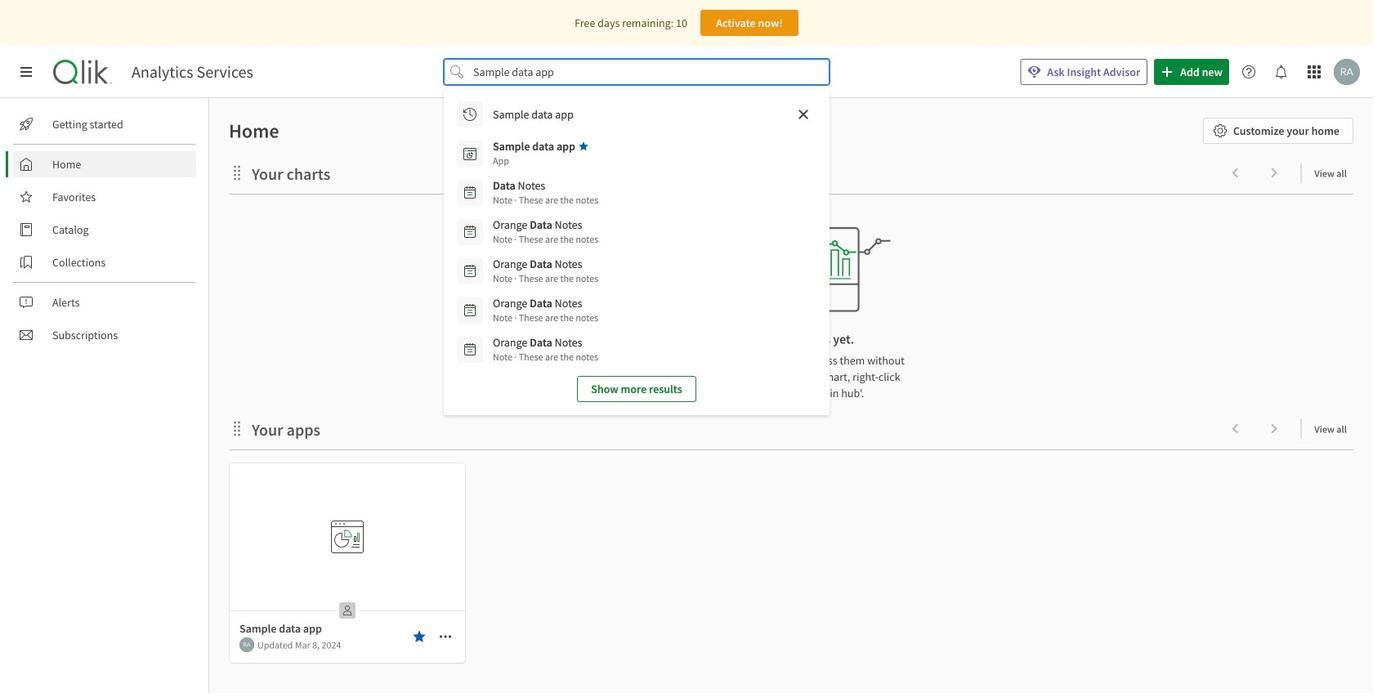 Task type: locate. For each thing, give the bounding box(es) containing it.
3 these are the notes element from the top
[[493, 271, 598, 286]]

sample data app element
[[493, 139, 575, 154]]

these are the notes element
[[493, 193, 598, 208], [493, 232, 598, 247], [493, 271, 598, 286], [493, 311, 598, 325], [493, 350, 598, 365]]

list box
[[450, 95, 823, 409]]

close sidebar menu image
[[20, 65, 33, 78]]

analytics services element
[[132, 62, 253, 82]]

recently searched item image
[[463, 108, 477, 121]]

remove from favorites image
[[413, 630, 426, 643]]

2 these are the notes element from the top
[[493, 232, 598, 247]]

ruby anderson element
[[240, 638, 254, 652]]

move collection image
[[229, 421, 245, 437]]

Search for content text field
[[470, 59, 804, 85]]

4 these are the notes element from the top
[[493, 311, 598, 325]]

ruby anderson image
[[1334, 59, 1360, 85]]

favorited item image
[[579, 141, 589, 151]]

main content
[[203, 98, 1373, 693]]

move collection image
[[229, 165, 245, 181]]



Task type: describe. For each thing, give the bounding box(es) containing it.
1 these are the notes element from the top
[[493, 193, 598, 208]]

ruby anderson image
[[240, 638, 254, 652]]

more actions image
[[439, 630, 452, 643]]

navigation pane element
[[0, 105, 208, 355]]

5 these are the notes element from the top
[[493, 350, 598, 365]]



